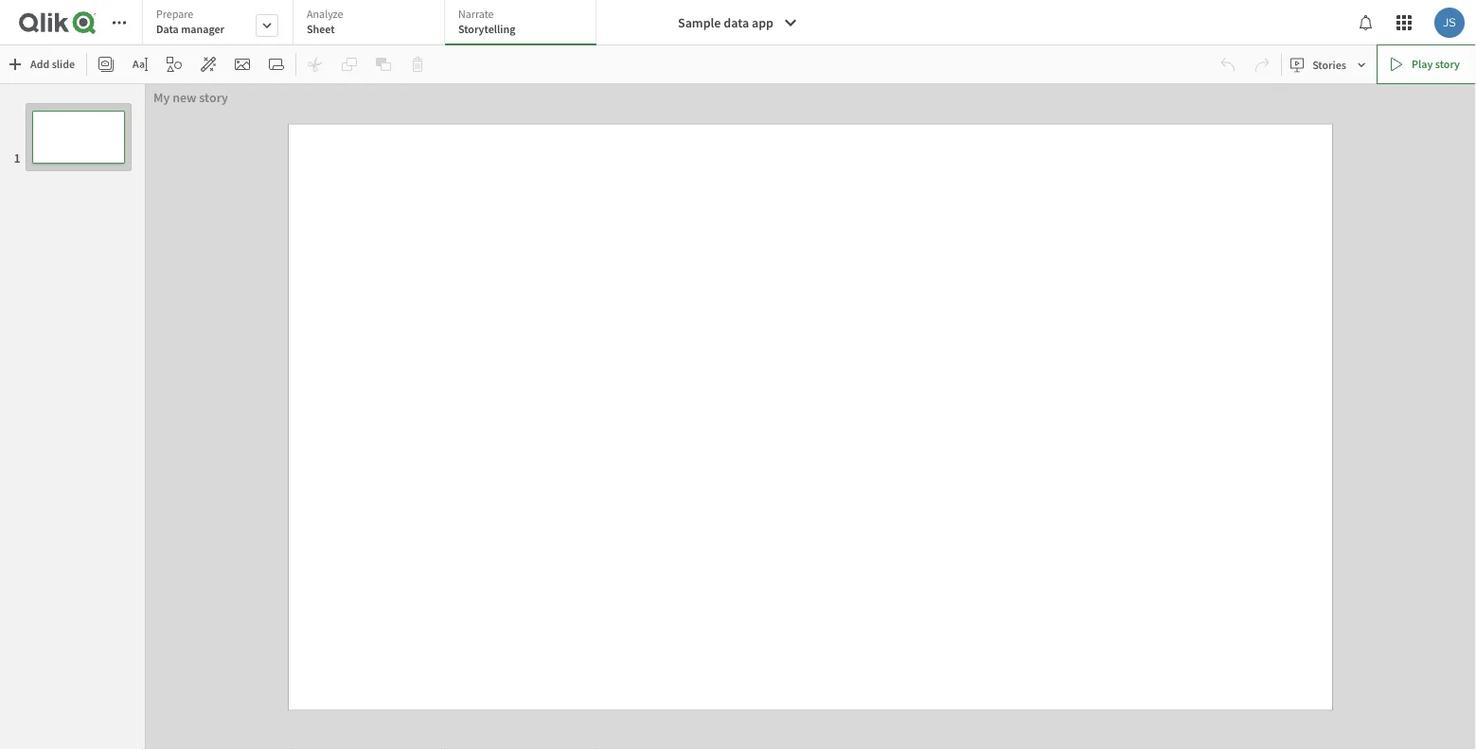 Task type: locate. For each thing, give the bounding box(es) containing it.
stories button
[[1286, 50, 1373, 80]]

my
[[153, 89, 170, 106]]

tab list inside application
[[142, 0, 603, 47]]

0 vertical spatial story
[[1435, 57, 1460, 71]]

shapes library image
[[167, 57, 182, 72]]

analyze sheet
[[307, 7, 343, 36]]

story right new
[[199, 89, 228, 106]]

add
[[30, 57, 49, 71]]

story right play
[[1435, 57, 1460, 71]]

1 vertical spatial story
[[199, 89, 228, 106]]

tab list containing prepare
[[142, 0, 603, 47]]

my new story
[[153, 89, 228, 106]]

1 horizontal spatial story
[[1435, 57, 1460, 71]]

story
[[1435, 57, 1460, 71], [199, 89, 228, 106]]

0 horizontal spatial story
[[199, 89, 228, 106]]

tab list
[[142, 0, 603, 47]]

sample data app
[[678, 14, 774, 31]]

add slide button
[[4, 49, 82, 80]]

slide
[[52, 57, 75, 71]]

manager
[[181, 22, 224, 36]]

application
[[0, 0, 1476, 751]]

prepare data manager
[[156, 7, 224, 36]]

narrate
[[458, 7, 494, 21]]

storytelling
[[458, 22, 515, 36]]

new
[[172, 89, 197, 106]]

snapshot library image
[[99, 57, 114, 72]]

play story
[[1412, 57, 1460, 71]]



Task type: describe. For each thing, give the bounding box(es) containing it.
story inside button
[[1435, 57, 1460, 71]]

data
[[156, 22, 179, 36]]

sheet
[[307, 22, 335, 36]]

text objects image
[[133, 57, 148, 72]]

john smith image
[[1435, 8, 1465, 38]]

play story button
[[1377, 45, 1476, 84]]

effects library image
[[201, 57, 216, 72]]

application containing sample data app
[[0, 0, 1476, 751]]

play
[[1412, 57, 1433, 71]]

analyze
[[307, 7, 343, 21]]

sample
[[678, 14, 721, 31]]

sample data app button
[[667, 8, 810, 38]]

sheet library image
[[269, 57, 284, 72]]

media objects image
[[235, 57, 250, 72]]

stories
[[1313, 57, 1346, 72]]

add slide
[[30, 57, 75, 71]]

narrate storytelling
[[458, 7, 515, 36]]

data
[[724, 14, 749, 31]]

prepare
[[156, 7, 193, 21]]

app
[[752, 14, 774, 31]]



Task type: vqa. For each thing, say whether or not it's contained in the screenshot.
eighth "20,"
no



